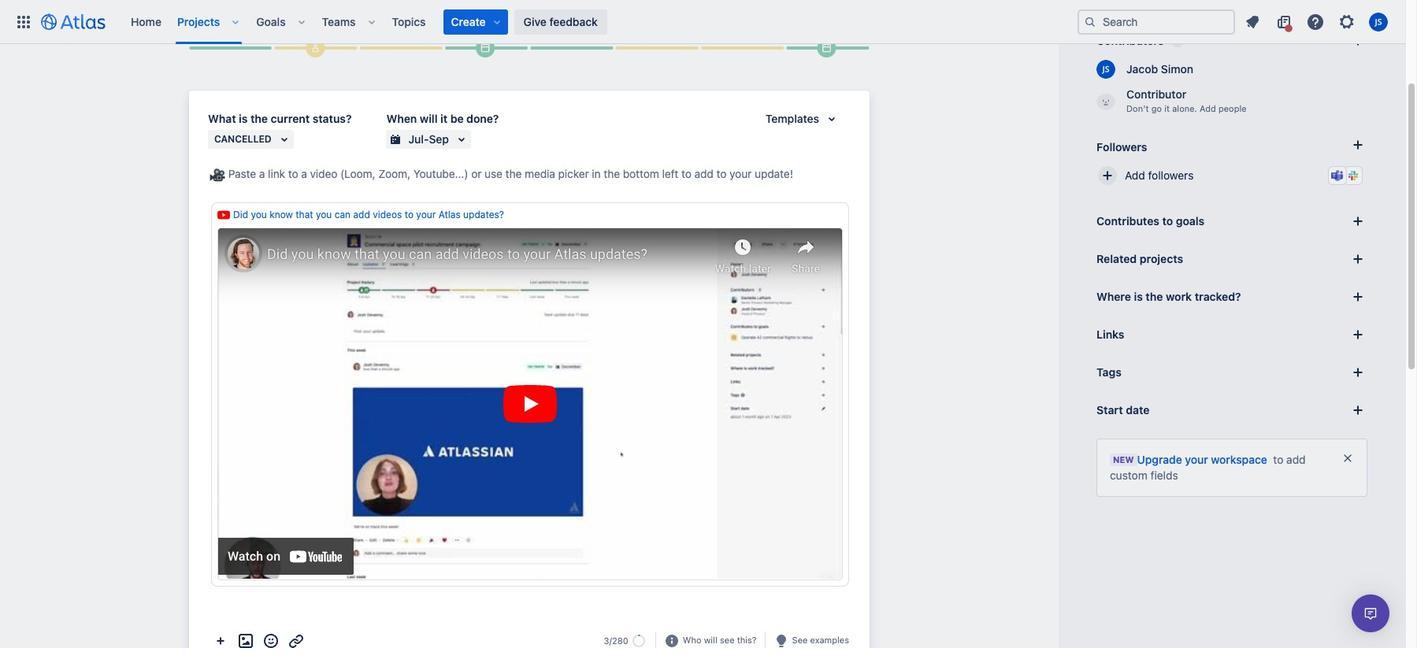 Task type: describe. For each thing, give the bounding box(es) containing it.
home
[[131, 15, 162, 28]]

jul-
[[409, 132, 429, 146]]

related
[[1097, 252, 1137, 266]]

projects
[[1140, 252, 1184, 266]]

tags
[[1097, 366, 1122, 379]]

where
[[1097, 290, 1132, 303]]

contributes
[[1097, 214, 1160, 228]]

add files, videos, or images image
[[236, 632, 255, 649]]

goals link
[[252, 9, 290, 34]]

atlas
[[439, 209, 461, 221]]

know
[[270, 209, 293, 221]]

the for work
[[1146, 290, 1164, 303]]

workspace
[[1212, 453, 1268, 467]]

more actions image
[[211, 632, 230, 649]]

examples
[[810, 635, 850, 646]]

add followers button
[[1091, 158, 1374, 193]]

Main content area, start typing to enter text. text field
[[195, 165, 864, 603]]

alone.
[[1173, 103, 1198, 113]]

contributors
[[1097, 34, 1165, 47]]

who
[[683, 635, 702, 646]]

to inside to add custom fields
[[1274, 453, 1284, 467]]

when
[[387, 112, 417, 125]]

contributor
[[1127, 87, 1187, 101]]

see examples button
[[791, 634, 851, 649]]

give
[[524, 15, 547, 28]]

start
[[1097, 403, 1124, 417]]

tracked?
[[1195, 290, 1242, 303]]

did you know that you can add videos to your atlas updates? link
[[233, 209, 504, 221]]

contributor don't go it alone. add people
[[1127, 87, 1247, 113]]

followers
[[1149, 169, 1194, 182]]

add inside contributor don't go it alone. add people
[[1200, 103, 1217, 113]]

what
[[208, 112, 236, 125]]

projects
[[177, 15, 220, 28]]

topics link
[[387, 9, 431, 34]]

related projects
[[1097, 252, 1184, 266]]

contributes to goals
[[1097, 214, 1205, 228]]

upgrade
[[1138, 453, 1183, 467]]

jul-sep
[[409, 132, 449, 146]]

teams link
[[317, 9, 361, 34]]

custom
[[1110, 469, 1148, 482]]

0 horizontal spatial it
[[441, 112, 448, 125]]

jul-sep button
[[387, 130, 471, 149]]

slack logo showing nan channels are connected to this project image
[[1348, 169, 1360, 182]]

videos
[[373, 209, 402, 221]]

templates
[[766, 112, 820, 125]]

example project history
[[189, 16, 315, 29]]

current
[[271, 112, 310, 125]]

close banner image
[[1342, 452, 1355, 465]]

help image
[[1307, 12, 1325, 31]]

be
[[451, 112, 464, 125]]

where is the work tracked?
[[1097, 290, 1242, 303]]

add a follower image
[[1349, 136, 1368, 154]]

go
[[1152, 103, 1162, 113]]

new
[[1114, 455, 1134, 465]]

see
[[792, 635, 808, 646]]

did you know that you can add videos to your atlas updates?
[[233, 209, 504, 221]]



Task type: locate. For each thing, give the bounding box(es) containing it.
status?
[[313, 112, 352, 125]]

0 horizontal spatial will
[[420, 112, 438, 125]]

2 horizontal spatial to
[[1274, 453, 1284, 467]]

will up jul-sep on the left
[[420, 112, 438, 125]]

feedback
[[550, 15, 598, 28]]

0 vertical spatial the
[[251, 112, 268, 125]]

0 vertical spatial add
[[1200, 103, 1217, 113]]

to left goals
[[1163, 214, 1174, 228]]

0 horizontal spatial your
[[416, 209, 436, 221]]

updates?
[[463, 209, 504, 221]]

1 horizontal spatial it
[[1165, 103, 1170, 113]]

the left work
[[1146, 290, 1164, 303]]

did
[[233, 209, 248, 221]]

to right videos
[[405, 209, 414, 221]]

goals
[[1176, 214, 1205, 228]]

3/280
[[604, 636, 629, 646]]

start date
[[1097, 403, 1150, 417]]

add inside to add custom fields
[[1287, 453, 1306, 467]]

1 horizontal spatial to
[[1163, 214, 1174, 228]]

to add custom fields
[[1110, 453, 1306, 482]]

1 vertical spatial the
[[1146, 290, 1164, 303]]

you
[[251, 209, 267, 221], [316, 209, 332, 221]]

will for when
[[420, 112, 438, 125]]

people
[[1219, 103, 1247, 113]]

add follower image
[[1099, 166, 1117, 185]]

1 horizontal spatial will
[[704, 635, 718, 646]]

add
[[1200, 103, 1217, 113], [1125, 169, 1146, 182]]

your right upgrade
[[1186, 453, 1209, 467]]

add
[[353, 209, 370, 221], [1287, 453, 1306, 467]]

date
[[1126, 403, 1150, 417]]

add right can
[[353, 209, 370, 221]]

1 horizontal spatial is
[[1134, 290, 1143, 303]]

1 vertical spatial is
[[1134, 290, 1143, 303]]

add right add follower image at the right top of the page
[[1125, 169, 1146, 182]]

Search field
[[1078, 9, 1236, 34]]

banner containing home
[[0, 0, 1406, 44]]

msteams logo showing  channels are connected to this project image
[[1332, 169, 1344, 182]]

who will see this?
[[683, 635, 757, 646]]

open intercom messenger image
[[1362, 604, 1381, 623]]

topics
[[392, 15, 426, 28]]

cancelled button
[[208, 130, 294, 149]]

1 vertical spatial add
[[1125, 169, 1146, 182]]

work
[[1166, 290, 1192, 303]]

1 horizontal spatial the
[[1146, 290, 1164, 303]]

see examples
[[792, 635, 850, 646]]

is right where
[[1134, 290, 1143, 303]]

search image
[[1084, 15, 1097, 28]]

insert link image
[[287, 632, 306, 649]]

insert emoji image
[[262, 632, 281, 649]]

0 horizontal spatial add
[[353, 209, 370, 221]]

add followers
[[1125, 169, 1194, 182]]

fields
[[1151, 469, 1179, 482]]

projects link
[[173, 9, 225, 34]]

templates button
[[756, 110, 851, 129]]

1 you from the left
[[251, 209, 267, 221]]

to
[[405, 209, 414, 221], [1163, 214, 1174, 228], [1274, 453, 1284, 467]]

when will it be done?
[[387, 112, 499, 125]]

don't
[[1127, 103, 1149, 113]]

project
[[237, 16, 275, 29]]

home link
[[126, 9, 166, 34]]

is up cancelled
[[239, 112, 248, 125]]

it left be
[[441, 112, 448, 125]]

1 horizontal spatial you
[[316, 209, 332, 221]]

the for current
[[251, 112, 268, 125]]

0 horizontal spatial the
[[251, 112, 268, 125]]

1 horizontal spatial add
[[1287, 453, 1306, 467]]

it
[[1165, 103, 1170, 113], [441, 112, 448, 125]]

is for where
[[1134, 290, 1143, 303]]

1 vertical spatial will
[[704, 635, 718, 646]]

see
[[720, 635, 735, 646]]

will for who
[[704, 635, 718, 646]]

0 vertical spatial add
[[353, 209, 370, 221]]

it right the go
[[1165, 103, 1170, 113]]

banner
[[0, 0, 1406, 44]]

this?
[[737, 635, 757, 646]]

1
[[1176, 35, 1180, 46]]

done?
[[467, 112, 499, 125]]

1 vertical spatial your
[[1186, 453, 1209, 467]]

add right alone.
[[1200, 103, 1217, 113]]

history
[[278, 16, 315, 29]]

add left close banner icon
[[1287, 453, 1306, 467]]

0 vertical spatial will
[[420, 112, 438, 125]]

0 horizontal spatial add
[[1125, 169, 1146, 182]]

the
[[251, 112, 268, 125], [1146, 290, 1164, 303]]

0 horizontal spatial to
[[405, 209, 414, 221]]

:movie_camera: image
[[210, 167, 225, 183]]

you left can
[[316, 209, 332, 221]]

your inside text field
[[416, 209, 436, 221]]

can
[[335, 209, 351, 221]]

links
[[1097, 328, 1125, 341]]

2 you from the left
[[316, 209, 332, 221]]

sep
[[429, 132, 449, 146]]

followers
[[1097, 140, 1148, 153]]

add inside text field
[[353, 209, 370, 221]]

give feedback
[[524, 15, 598, 28]]

what is the current status?
[[208, 112, 352, 125]]

goals
[[256, 15, 286, 28]]

to right workspace
[[1274, 453, 1284, 467]]

is
[[239, 112, 248, 125], [1134, 290, 1143, 303]]

example
[[189, 16, 234, 29]]

0 horizontal spatial is
[[239, 112, 248, 125]]

to inside text field
[[405, 209, 414, 221]]

1 vertical spatial add
[[1287, 453, 1306, 467]]

1 horizontal spatial your
[[1186, 453, 1209, 467]]

the up cancelled button
[[251, 112, 268, 125]]

teams
[[322, 15, 356, 28]]

you right did
[[251, 209, 267, 221]]

will left see
[[704, 635, 718, 646]]

is for what
[[239, 112, 248, 125]]

that
[[296, 209, 313, 221]]

who will see this? button
[[681, 634, 759, 649]]

give feedback button
[[514, 9, 607, 34]]

top element
[[9, 0, 1078, 44]]

it inside contributor don't go it alone. add people
[[1165, 103, 1170, 113]]

add inside button
[[1125, 169, 1146, 182]]

will inside popup button
[[704, 635, 718, 646]]

cancelled
[[214, 133, 272, 145]]

0 vertical spatial your
[[416, 209, 436, 221]]

0 vertical spatial is
[[239, 112, 248, 125]]

your
[[416, 209, 436, 221], [1186, 453, 1209, 467]]

0 horizontal spatial you
[[251, 209, 267, 221]]

1 horizontal spatial add
[[1200, 103, 1217, 113]]

will
[[420, 112, 438, 125], [704, 635, 718, 646]]

new upgrade your workspace
[[1114, 453, 1268, 467]]

your left atlas
[[416, 209, 436, 221]]



Task type: vqa. For each thing, say whether or not it's contained in the screenshot.
Notifications image
no



